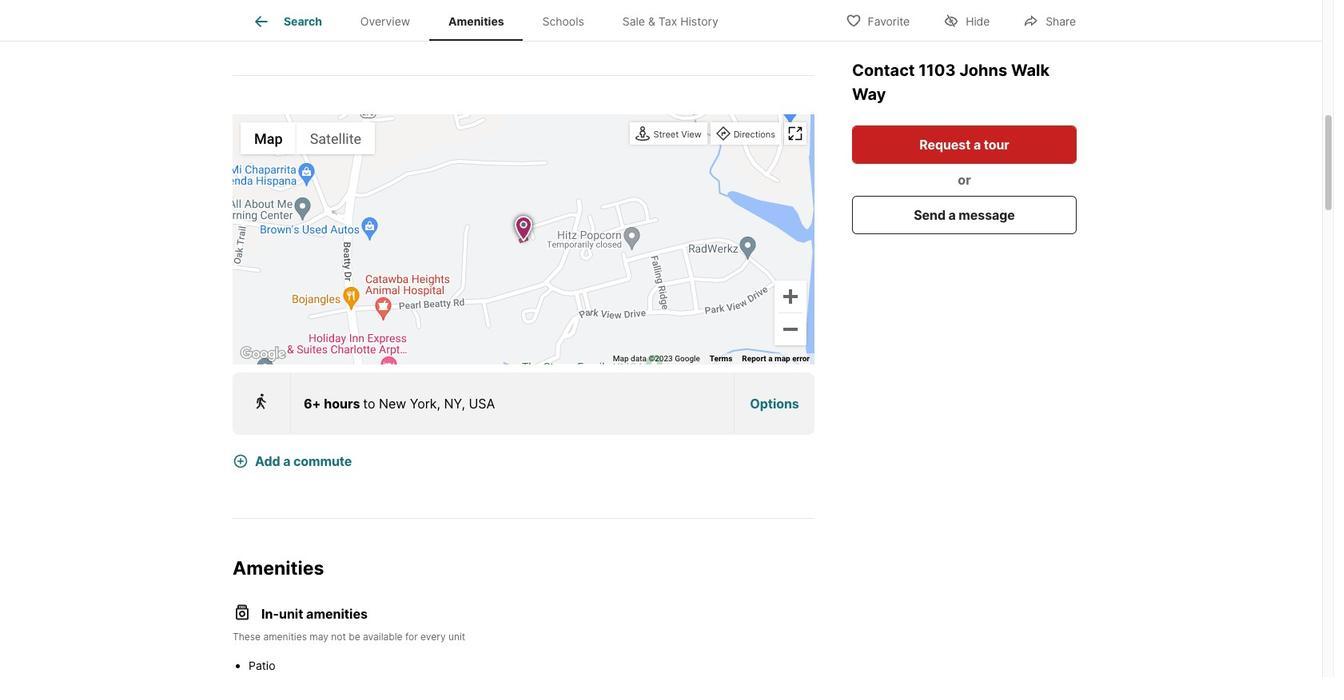 Task type: locate. For each thing, give the bounding box(es) containing it.
map
[[254, 130, 283, 147], [613, 355, 629, 363]]

map button
[[241, 123, 296, 155]]

0 horizontal spatial map
[[254, 130, 283, 147]]

map
[[775, 355, 791, 363]]

hours
[[324, 396, 360, 412]]

map left data on the bottom
[[613, 355, 629, 363]]

add a commute
[[255, 454, 352, 470]]

options button
[[735, 375, 815, 433]]

terms link
[[710, 355, 733, 363]]

sale & tax history
[[623, 15, 719, 28]]

google image
[[237, 344, 289, 365]]

every
[[421, 631, 446, 643]]

map for map
[[254, 130, 283, 147]]

0 vertical spatial map
[[254, 130, 283, 147]]

a left tour
[[974, 136, 981, 152]]

amenities tab
[[430, 2, 523, 41]]

a right 'add'
[[283, 454, 291, 470]]

a right the send
[[949, 206, 956, 222]]

search link
[[252, 12, 322, 31]]

data
[[631, 355, 647, 363]]

a inside button
[[949, 206, 956, 222]]

a left 'map'
[[769, 355, 773, 363]]

amenities down in-
[[263, 631, 307, 643]]

may
[[310, 631, 329, 643]]

tab list
[[233, 0, 751, 41]]

1 horizontal spatial amenities
[[449, 15, 504, 28]]

report a map error link
[[742, 355, 810, 363]]

or
[[958, 171, 971, 187]]

add a commute button
[[233, 443, 378, 480]]

directions button
[[712, 124, 780, 146]]

6+ hours to new york, ny, usa
[[304, 396, 495, 412]]

a for commute
[[283, 454, 291, 470]]

1 vertical spatial amenities
[[233, 558, 324, 580]]

1 vertical spatial unit
[[449, 631, 466, 643]]

1 vertical spatial map
[[613, 355, 629, 363]]

report
[[742, 355, 767, 363]]

map left the satellite
[[254, 130, 283, 147]]

map for map data ©2023 google
[[613, 355, 629, 363]]

not
[[331, 631, 346, 643]]

map inside popup button
[[254, 130, 283, 147]]

ny,
[[444, 396, 465, 412]]

send a message button
[[852, 195, 1077, 234]]

usa
[[469, 396, 495, 412]]

street view
[[654, 129, 702, 140]]

map region
[[79, 0, 898, 564]]

request a tour button
[[852, 125, 1077, 163]]

0 horizontal spatial amenities
[[233, 558, 324, 580]]

unit
[[279, 606, 303, 622], [449, 631, 466, 643]]

share button
[[1010, 4, 1090, 36]]

favorite
[[868, 14, 910, 28]]

amenities
[[306, 606, 368, 622], [263, 631, 307, 643]]

amenities
[[449, 15, 504, 28], [233, 558, 324, 580]]

amenities up not
[[306, 606, 368, 622]]

in-
[[262, 606, 279, 622]]

1 horizontal spatial map
[[613, 355, 629, 363]]

sale
[[623, 15, 645, 28]]

report a map error
[[742, 355, 810, 363]]

new
[[379, 396, 406, 412]]

0 vertical spatial amenities
[[449, 15, 504, 28]]

0 horizontal spatial unit
[[279, 606, 303, 622]]

to
[[363, 396, 375, 412]]

menu bar
[[241, 123, 375, 155]]

overview tab
[[341, 2, 430, 41]]

commute
[[293, 454, 352, 470]]

options
[[750, 396, 799, 412]]

a
[[974, 136, 981, 152], [949, 206, 956, 222], [769, 355, 773, 363], [283, 454, 291, 470]]



Task type: describe. For each thing, give the bounding box(es) containing it.
walk
[[1012, 60, 1050, 79]]

york,
[[410, 396, 441, 412]]

sale & tax history tab
[[604, 2, 738, 41]]

terms
[[710, 355, 733, 363]]

hide
[[966, 14, 990, 28]]

way
[[852, 84, 886, 103]]

1 horizontal spatial unit
[[449, 631, 466, 643]]

a for tour
[[974, 136, 981, 152]]

patio
[[249, 659, 276, 673]]

1103
[[919, 60, 956, 79]]

request
[[920, 136, 971, 152]]

map data ©2023 google
[[613, 355, 700, 363]]

tab list containing search
[[233, 0, 751, 41]]

amenities inside tab
[[449, 15, 504, 28]]

overview
[[360, 15, 410, 28]]

error
[[793, 355, 810, 363]]

&
[[649, 15, 656, 28]]

send
[[914, 206, 946, 222]]

6+
[[304, 396, 321, 412]]

request a tour
[[920, 136, 1010, 152]]

favorite button
[[832, 4, 924, 36]]

tour
[[984, 136, 1010, 152]]

be
[[349, 631, 360, 643]]

menu bar containing map
[[241, 123, 375, 155]]

hide button
[[930, 4, 1004, 36]]

available
[[363, 631, 403, 643]]

0 vertical spatial unit
[[279, 606, 303, 622]]

message
[[959, 206, 1015, 222]]

send a message
[[914, 206, 1015, 222]]

schools
[[543, 15, 584, 28]]

tax
[[659, 15, 678, 28]]

search
[[284, 15, 322, 28]]

for
[[405, 631, 418, 643]]

satellite
[[310, 130, 362, 147]]

share
[[1046, 14, 1076, 28]]

1103 johns walk way
[[852, 60, 1050, 103]]

©2023
[[649, 355, 673, 363]]

johns
[[960, 60, 1008, 79]]

directions
[[734, 129, 776, 140]]

contact
[[852, 60, 919, 79]]

a for message
[[949, 206, 956, 222]]

these
[[233, 631, 261, 643]]

these amenities may not be available for every unit
[[233, 631, 466, 643]]

street view button
[[632, 124, 706, 146]]

history
[[681, 15, 719, 28]]

view
[[682, 129, 702, 140]]

google
[[675, 355, 700, 363]]

street
[[654, 129, 679, 140]]

a for map
[[769, 355, 773, 363]]

in-unit amenities
[[262, 606, 368, 622]]

0 vertical spatial amenities
[[306, 606, 368, 622]]

add
[[255, 454, 280, 470]]

schools tab
[[523, 2, 604, 41]]

1 vertical spatial amenities
[[263, 631, 307, 643]]

satellite button
[[296, 123, 375, 155]]



Task type: vqa. For each thing, say whether or not it's contained in the screenshot.
'Sale & Tax History' Tab
yes



